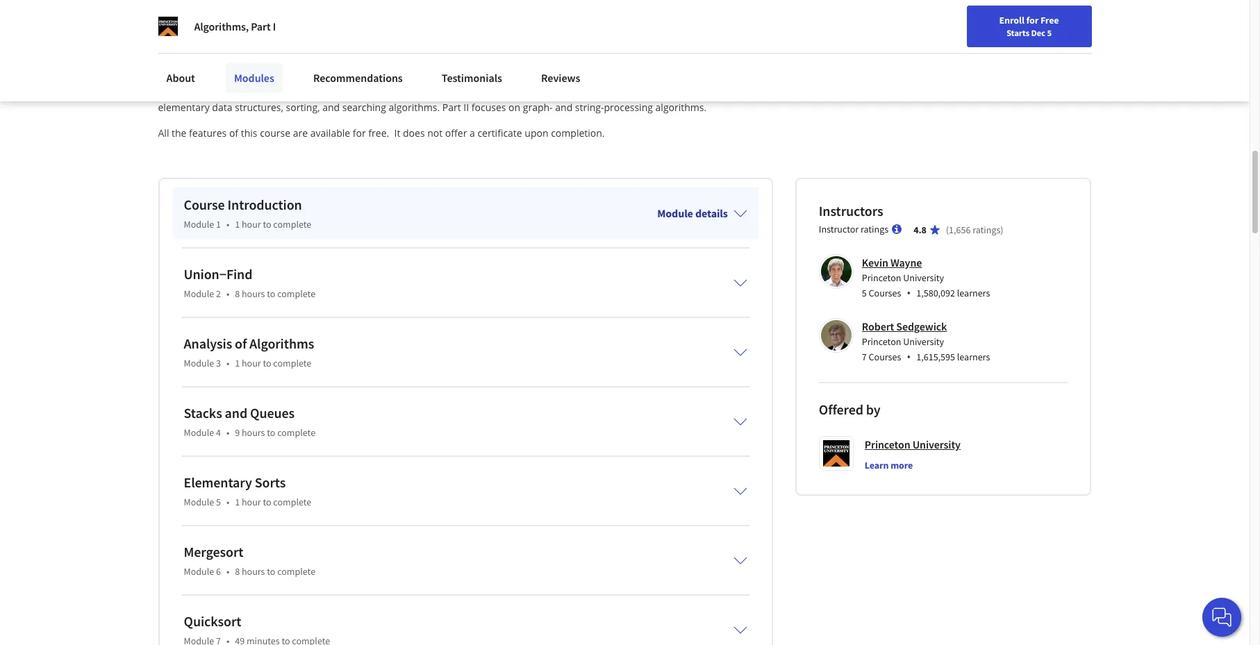 Task type: describe. For each thing, give the bounding box(es) containing it.
testimonials link
[[434, 63, 511, 93]]

8 for union−find
[[235, 288, 240, 300]]

2 vertical spatial university
[[913, 438, 961, 452]]

0 horizontal spatial on
[[277, 86, 289, 99]]

to inside course introduction module 1 • 1 hour to complete
[[263, 218, 271, 231]]

analysis
[[472, 86, 508, 99]]

1 inside analysis of algorithms module 3 • 1 hour to complete
[[235, 357, 240, 370]]

princeton for robert
[[862, 336, 902, 348]]

reviews link
[[533, 63, 589, 93]]

1 down introduction
[[235, 218, 240, 231]]

modules
[[264, 29, 336, 54]]

recommendations
[[313, 71, 403, 85]]

1 algorithms. from the left
[[389, 101, 440, 114]]

1 vertical spatial the
[[172, 127, 187, 140]]

know
[[546, 72, 571, 85]]

module inside analysis of algorithms module 3 • 1 hour to complete
[[184, 357, 214, 370]]

quicksort button
[[173, 604, 759, 646]]

module inside stacks and queues module 4 • 9 hours to complete
[[184, 427, 214, 439]]

0 vertical spatial part
[[251, 19, 271, 33]]

princeton university image
[[158, 17, 178, 36]]

2
[[216, 288, 221, 300]]

princeton for kevin
[[862, 272, 902, 284]]

hours for union−find
[[242, 288, 265, 300]]

2 vertical spatial course
[[260, 127, 291, 140]]

elementary sorts module 5 • 1 hour to complete
[[184, 474, 312, 509]]

module left details
[[658, 206, 694, 220]]

3
[[216, 357, 221, 370]]

1 horizontal spatial are
[[293, 127, 308, 140]]

module inside course introduction module 1 • 1 hour to complete
[[184, 218, 214, 231]]

free.
[[369, 127, 389, 140]]

module inside the union−find module 2 • 8 hours to complete
[[184, 288, 214, 300]]

sorts
[[255, 474, 286, 491]]

princeton university link
[[865, 437, 961, 453]]

details
[[696, 206, 728, 220]]

complete inside course introduction module 1 • 1 hour to complete
[[273, 218, 312, 231]]

4.8
[[914, 224, 927, 236]]

1 vertical spatial part
[[626, 86, 644, 99]]

all
[[158, 127, 169, 140]]

instructor
[[819, 223, 859, 236]]

by
[[867, 401, 881, 418]]

1 vertical spatial this
[[241, 127, 258, 140]]

starts
[[1007, 27, 1030, 38]]

1 horizontal spatial structures,
[[235, 101, 284, 114]]

offer
[[445, 127, 467, 140]]

sedgewick
[[897, 320, 948, 334]]

offered
[[819, 401, 864, 418]]

string-
[[575, 101, 604, 114]]

kevin wayne princeton university 5 courses • 1,580,092 learners
[[862, 256, 991, 301]]

wayne
[[891, 256, 923, 270]]

• inside 'elementary sorts module 5 • 1 hour to complete'
[[227, 496, 230, 509]]

course inside this course covers the essential information that every serious programmer needs to know about algorithms and data structures, with emphasis on applications and scientific performance analysis of java implementations. part i covers elementary data structures, sorting, and searching algorithms. part ii focuses on graph- and string-processing algorithms.
[[179, 72, 210, 85]]

hour for sorts
[[242, 496, 261, 509]]

not
[[428, 127, 443, 140]]

mergesort
[[184, 544, 244, 561]]

complete inside mergesort module 6 • 8 hours to complete
[[277, 566, 316, 578]]

show notifications image
[[1063, 17, 1079, 34]]

(
[[947, 224, 950, 236]]

to inside 'elementary sorts module 5 • 1 hour to complete'
[[263, 496, 271, 509]]

dec
[[1032, 27, 1046, 38]]

8 for mergesort
[[235, 566, 240, 578]]

mergesort module 6 • 8 hours to complete
[[184, 544, 316, 578]]

5 inside 'kevin wayne princeton university 5 courses • 1,580,092 learners'
[[862, 287, 867, 300]]

)
[[1001, 224, 1004, 236]]

union−find
[[184, 266, 253, 283]]

sorting,
[[286, 101, 320, 114]]

2 algorithms. from the left
[[656, 101, 707, 114]]

0 horizontal spatial structures,
[[158, 86, 207, 99]]

there are 13 modules in this course
[[158, 29, 450, 54]]

algorithms
[[603, 72, 651, 85]]

kevin
[[862, 256, 889, 270]]

instructor ratings
[[819, 223, 889, 236]]

stacks and queues module 4 • 9 hours to complete
[[184, 405, 316, 439]]

13
[[240, 29, 260, 54]]

about
[[573, 72, 600, 85]]

recommendations link
[[305, 63, 411, 93]]

of inside analysis of algorithms module 3 • 1 hour to complete
[[235, 335, 247, 352]]

5 inside enroll for free starts dec 5
[[1048, 27, 1052, 38]]

about link
[[158, 63, 204, 93]]

complete inside 'elementary sorts module 5 • 1 hour to complete'
[[273, 496, 312, 509]]

every
[[381, 72, 406, 85]]

performance
[[411, 86, 470, 99]]

1 vertical spatial data
[[212, 101, 232, 114]]

free
[[1041, 14, 1060, 26]]

1 down course on the top left of the page
[[216, 218, 221, 231]]

programmer
[[444, 72, 502, 85]]

and down implementations.
[[556, 101, 573, 114]]

learners for robert sedgewick
[[958, 351, 991, 364]]

enroll
[[1000, 14, 1025, 26]]

implementations.
[[543, 86, 623, 99]]

algorithms
[[250, 335, 314, 352]]

modules link
[[226, 63, 283, 93]]

• inside course introduction module 1 • 1 hour to complete
[[227, 218, 230, 231]]

to inside mergesort module 6 • 8 hours to complete
[[267, 566, 276, 578]]

• inside the union−find module 2 • 8 hours to complete
[[227, 288, 230, 300]]

course
[[184, 196, 225, 213]]

learn
[[865, 459, 889, 472]]

courses for kevin
[[869, 287, 902, 300]]

analysis of algorithms module 3 • 1 hour to complete
[[184, 335, 314, 370]]

more
[[891, 459, 913, 472]]

searching
[[343, 101, 386, 114]]

kevin wayne image
[[821, 256, 852, 287]]

stacks
[[184, 405, 222, 422]]

hours for mergesort
[[242, 566, 265, 578]]

union−find module 2 • 8 hours to complete
[[184, 266, 316, 300]]

essential
[[262, 72, 302, 85]]

2 vertical spatial part
[[443, 101, 461, 114]]

module inside mergesort module 6 • 8 hours to complete
[[184, 566, 214, 578]]

features
[[189, 127, 227, 140]]

there
[[158, 29, 206, 54]]

hour for introduction
[[242, 218, 261, 231]]



Task type: locate. For each thing, give the bounding box(es) containing it.
learn more button
[[865, 459, 913, 473]]

2 vertical spatial hour
[[242, 496, 261, 509]]

2 learners from the top
[[958, 351, 991, 364]]

0 horizontal spatial i
[[273, 19, 276, 33]]

queues
[[250, 405, 295, 422]]

part up processing
[[626, 86, 644, 99]]

robert
[[862, 320, 895, 334]]

0 vertical spatial i
[[273, 19, 276, 33]]

module left '3' in the bottom of the page
[[184, 357, 214, 370]]

course up 'serious'
[[394, 29, 450, 54]]

university up more
[[913, 438, 961, 452]]

needs
[[504, 72, 532, 85]]

are
[[210, 29, 237, 54], [293, 127, 308, 140]]

i right 13
[[273, 19, 276, 33]]

1
[[216, 218, 221, 231], [235, 218, 240, 231], [235, 357, 240, 370], [235, 496, 240, 509]]

1 horizontal spatial part
[[443, 101, 461, 114]]

0 horizontal spatial ratings
[[861, 223, 889, 236]]

courses down 'kevin wayne' link
[[869, 287, 902, 300]]

1 horizontal spatial covers
[[652, 86, 681, 99]]

the inside this course covers the essential information that every serious programmer needs to know about algorithms and data structures, with emphasis on applications and scientific performance analysis of java implementations. part i covers elementary data structures, sorting, and searching algorithms. part ii focuses on graph- and string-processing algorithms.
[[244, 72, 259, 85]]

and up 9
[[225, 405, 248, 422]]

focuses
[[472, 101, 506, 114]]

robert sedgewick princeton university 7 courses • 1,615,595 learners
[[862, 320, 991, 365]]

princeton university
[[865, 438, 961, 452]]

1 horizontal spatial on
[[509, 101, 521, 114]]

the
[[244, 72, 259, 85], [172, 127, 187, 140]]

are down sorting, at the left top
[[293, 127, 308, 140]]

2 courses from the top
[[869, 351, 902, 364]]

0 vertical spatial hour
[[242, 218, 261, 231]]

learners inside 'kevin wayne princeton university 5 courses • 1,580,092 learners'
[[958, 287, 991, 300]]

hours inside the union−find module 2 • 8 hours to complete
[[242, 288, 265, 300]]

8
[[235, 288, 240, 300], [235, 566, 240, 578]]

1 vertical spatial 5
[[862, 287, 867, 300]]

• right 6
[[227, 566, 230, 578]]

3 hour from the top
[[242, 496, 261, 509]]

this down emphasis
[[241, 127, 258, 140]]

0 vertical spatial data
[[674, 72, 694, 85]]

0 vertical spatial university
[[904, 272, 945, 284]]

on left graph-
[[509, 101, 521, 114]]

scientific
[[369, 86, 408, 99]]

hours
[[242, 288, 265, 300], [242, 427, 265, 439], [242, 566, 265, 578]]

2 vertical spatial princeton
[[865, 438, 911, 452]]

0 vertical spatial 5
[[1048, 27, 1052, 38]]

0 vertical spatial for
[[1027, 14, 1039, 26]]

hour inside course introduction module 1 • 1 hour to complete
[[242, 218, 261, 231]]

0 horizontal spatial for
[[353, 127, 366, 140]]

• inside mergesort module 6 • 8 hours to complete
[[227, 566, 230, 578]]

• inside analysis of algorithms module 3 • 1 hour to complete
[[227, 357, 230, 370]]

1 vertical spatial courses
[[869, 351, 902, 364]]

to down queues
[[267, 427, 276, 439]]

module
[[658, 206, 694, 220], [184, 218, 214, 231], [184, 288, 214, 300], [184, 357, 214, 370], [184, 427, 214, 439], [184, 496, 214, 509], [184, 566, 214, 578]]

the up emphasis
[[244, 72, 259, 85]]

structures, down emphasis
[[235, 101, 284, 114]]

5
[[1048, 27, 1052, 38], [862, 287, 867, 300], [216, 496, 221, 509]]

ii
[[464, 101, 469, 114]]

9
[[235, 427, 240, 439]]

• inside robert sedgewick princeton university 7 courses • 1,615,595 learners
[[907, 350, 911, 365]]

courses inside robert sedgewick princeton university 7 courses • 1,615,595 learners
[[869, 351, 902, 364]]

reviews
[[541, 71, 581, 85]]

5 down elementary
[[216, 496, 221, 509]]

data
[[674, 72, 694, 85], [212, 101, 232, 114]]

of
[[511, 86, 520, 99], [229, 127, 238, 140], [235, 335, 247, 352]]

ratings right 1,656
[[973, 224, 1001, 236]]

modules
[[234, 71, 274, 85]]

1 horizontal spatial data
[[674, 72, 694, 85]]

all the features of this course are available for free.  it does not offer a certificate upon completion.
[[158, 127, 605, 140]]

algorithms.
[[389, 101, 440, 114], [656, 101, 707, 114]]

princeton down robert
[[862, 336, 902, 348]]

0 vertical spatial princeton
[[862, 272, 902, 284]]

• down elementary
[[227, 496, 230, 509]]

upon
[[525, 127, 549, 140]]

completion.
[[551, 127, 605, 140]]

this
[[158, 72, 177, 85]]

1 horizontal spatial the
[[244, 72, 259, 85]]

module down elementary
[[184, 496, 214, 509]]

information
[[304, 72, 358, 85]]

elementary
[[184, 474, 252, 491]]

that
[[360, 72, 379, 85]]

1 horizontal spatial for
[[1027, 14, 1039, 26]]

are left 13
[[210, 29, 237, 54]]

the right all
[[172, 127, 187, 140]]

1 vertical spatial i
[[647, 86, 649, 99]]

6
[[216, 566, 221, 578]]

of down needs
[[511, 86, 520, 99]]

course introduction module 1 • 1 hour to complete
[[184, 196, 312, 231]]

module details
[[658, 206, 728, 220]]

to inside stacks and queues module 4 • 9 hours to complete
[[267, 427, 276, 439]]

1,656
[[950, 224, 971, 236]]

1 horizontal spatial course
[[260, 127, 291, 140]]

i up processing
[[647, 86, 649, 99]]

2 hour from the top
[[242, 357, 261, 370]]

1 horizontal spatial ratings
[[973, 224, 1001, 236]]

robert sedgewick link
[[862, 320, 948, 334]]

0 vertical spatial this
[[360, 29, 391, 54]]

algorithms,
[[194, 19, 249, 33]]

to down sorts
[[263, 496, 271, 509]]

0 horizontal spatial this
[[241, 127, 258, 140]]

module left 6
[[184, 566, 214, 578]]

serious
[[408, 72, 441, 85]]

hour right '3' in the bottom of the page
[[242, 357, 261, 370]]

does
[[403, 127, 425, 140]]

module left 4
[[184, 427, 214, 439]]

princeton up learn more button
[[865, 438, 911, 452]]

1 inside 'elementary sorts module 5 • 1 hour to complete'
[[235, 496, 240, 509]]

elementary
[[158, 101, 210, 114]]

princeton down the kevin
[[862, 272, 902, 284]]

complete inside the union−find module 2 • 8 hours to complete
[[277, 288, 316, 300]]

• left the 1,580,092 at the right top of page
[[907, 286, 911, 301]]

part left ii
[[443, 101, 461, 114]]

0 horizontal spatial the
[[172, 127, 187, 140]]

hour inside 'elementary sorts module 5 • 1 hour to complete'
[[242, 496, 261, 509]]

1 vertical spatial princeton
[[862, 336, 902, 348]]

1 hours from the top
[[242, 288, 265, 300]]

covers up 'with'
[[212, 72, 242, 85]]

about
[[166, 71, 195, 85]]

1 vertical spatial hour
[[242, 357, 261, 370]]

courses right 7
[[869, 351, 902, 364]]

complete inside analysis of algorithms module 3 • 1 hour to complete
[[273, 357, 312, 370]]

1 vertical spatial hours
[[242, 427, 265, 439]]

• left 1,615,595
[[907, 350, 911, 365]]

covers up processing
[[652, 86, 681, 99]]

to right 6
[[267, 566, 276, 578]]

and down recommendations
[[349, 86, 366, 99]]

i inside this course covers the essential information that every serious programmer needs to know about algorithms and data structures, with emphasis on applications and scientific performance analysis of java implementations. part i covers elementary data structures, sorting, and searching algorithms. part ii focuses on graph- and string-processing algorithms.
[[647, 86, 649, 99]]

a
[[470, 127, 475, 140]]

1 horizontal spatial algorithms.
[[656, 101, 707, 114]]

1 vertical spatial for
[[353, 127, 366, 140]]

data down 'with'
[[212, 101, 232, 114]]

• inside 'kevin wayne princeton university 5 courses • 1,580,092 learners'
[[907, 286, 911, 301]]

2 hours from the top
[[242, 427, 265, 439]]

and right algorithms
[[654, 72, 671, 85]]

available
[[310, 127, 350, 140]]

( 1,656 ratings )
[[947, 224, 1004, 236]]

2 vertical spatial hours
[[242, 566, 265, 578]]

1,580,092
[[917, 287, 956, 300]]

to inside the union−find module 2 • 8 hours to complete
[[267, 288, 276, 300]]

0 vertical spatial course
[[394, 29, 450, 54]]

algorithms. up the does
[[389, 101, 440, 114]]

2 horizontal spatial course
[[394, 29, 450, 54]]

1 hour from the top
[[242, 218, 261, 231]]

module left 2
[[184, 288, 214, 300]]

structures, up elementary
[[158, 86, 207, 99]]

course
[[394, 29, 450, 54], [179, 72, 210, 85], [260, 127, 291, 140]]

5 right dec
[[1048, 27, 1052, 38]]

certificate
[[478, 127, 522, 140]]

graph-
[[523, 101, 553, 114]]

courses
[[869, 287, 902, 300], [869, 351, 902, 364]]

university up the 1,580,092 at the right top of page
[[904, 272, 945, 284]]

1 vertical spatial 8
[[235, 566, 240, 578]]

data right algorithms
[[674, 72, 694, 85]]

• down introduction
[[227, 218, 230, 231]]

course right this
[[179, 72, 210, 85]]

courses inside 'kevin wayne princeton university 5 courses • 1,580,092 learners'
[[869, 287, 902, 300]]

2 horizontal spatial 5
[[1048, 27, 1052, 38]]

module down course on the top left of the page
[[184, 218, 214, 231]]

8 inside the union−find module 2 • 8 hours to complete
[[235, 288, 240, 300]]

1 vertical spatial are
[[293, 127, 308, 140]]

ratings down instructors
[[861, 223, 889, 236]]

course down sorting, at the left top
[[260, 127, 291, 140]]

0 vertical spatial of
[[511, 86, 520, 99]]

0 horizontal spatial 5
[[216, 496, 221, 509]]

2 vertical spatial 5
[[216, 496, 221, 509]]

hours inside mergesort module 6 • 8 hours to complete
[[242, 566, 265, 578]]

0 horizontal spatial covers
[[212, 72, 242, 85]]

0 vertical spatial 8
[[235, 288, 240, 300]]

part right algorithms,
[[251, 19, 271, 33]]

of right features
[[229, 127, 238, 140]]

for inside enroll for free starts dec 5
[[1027, 14, 1039, 26]]

2 vertical spatial of
[[235, 335, 247, 352]]

8 right 6
[[235, 566, 240, 578]]

5 down the kevin
[[862, 287, 867, 300]]

None search field
[[198, 9, 532, 36]]

emphasis
[[231, 86, 275, 99]]

to inside analysis of algorithms module 3 • 1 hour to complete
[[263, 357, 271, 370]]

hour inside analysis of algorithms module 3 • 1 hour to complete
[[242, 357, 261, 370]]

complete inside stacks and queues module 4 • 9 hours to complete
[[277, 427, 316, 439]]

1 down elementary
[[235, 496, 240, 509]]

1 right '3' in the bottom of the page
[[235, 357, 240, 370]]

hour down introduction
[[242, 218, 261, 231]]

to up java
[[535, 72, 544, 85]]

hour down sorts
[[242, 496, 261, 509]]

kevin wayne link
[[862, 256, 923, 270]]

offered by
[[819, 401, 881, 418]]

hours right 2
[[242, 288, 265, 300]]

covers
[[212, 72, 242, 85], [652, 86, 681, 99]]

1 vertical spatial covers
[[652, 86, 681, 99]]

university for sedgewick
[[904, 336, 945, 348]]

1 courses from the top
[[869, 287, 902, 300]]

on down essential
[[277, 86, 289, 99]]

1 horizontal spatial i
[[647, 86, 649, 99]]

for left free.
[[353, 127, 366, 140]]

in
[[340, 29, 356, 54]]

• inside stacks and queues module 4 • 9 hours to complete
[[227, 427, 230, 439]]

0 horizontal spatial course
[[179, 72, 210, 85]]

5 inside 'elementary sorts module 5 • 1 hour to complete'
[[216, 496, 221, 509]]

4
[[216, 427, 221, 439]]

it
[[394, 127, 401, 140]]

part
[[251, 19, 271, 33], [626, 86, 644, 99], [443, 101, 461, 114]]

princeton inside robert sedgewick princeton university 7 courses • 1,615,595 learners
[[862, 336, 902, 348]]

this right in on the left top
[[360, 29, 391, 54]]

on
[[277, 86, 289, 99], [509, 101, 521, 114]]

to inside this course covers the essential information that every serious programmer needs to know about algorithms and data structures, with emphasis on applications and scientific performance analysis of java implementations. part i covers elementary data structures, sorting, and searching algorithms. part ii focuses on graph- and string-processing algorithms.
[[535, 72, 544, 85]]

7
[[862, 351, 867, 364]]

java
[[522, 86, 541, 99]]

0 horizontal spatial part
[[251, 19, 271, 33]]

english button
[[959, 0, 1043, 45]]

algorithms. right processing
[[656, 101, 707, 114]]

1 vertical spatial university
[[904, 336, 945, 348]]

princeton
[[862, 272, 902, 284], [862, 336, 902, 348], [865, 438, 911, 452]]

english
[[984, 16, 1018, 30]]

princeton inside 'kevin wayne princeton university 5 courses • 1,580,092 learners'
[[862, 272, 902, 284]]

learners for kevin wayne
[[958, 287, 991, 300]]

1 8 from the top
[[235, 288, 240, 300]]

0 horizontal spatial data
[[212, 101, 232, 114]]

1 learners from the top
[[958, 287, 991, 300]]

hours right 6
[[242, 566, 265, 578]]

of right analysis
[[235, 335, 247, 352]]

1 vertical spatial learners
[[958, 351, 991, 364]]

1 horizontal spatial this
[[360, 29, 391, 54]]

module inside 'elementary sorts module 5 • 1 hour to complete'
[[184, 496, 214, 509]]

learners inside robert sedgewick princeton university 7 courses • 1,615,595 learners
[[958, 351, 991, 364]]

and down applications
[[323, 101, 340, 114]]

• right '3' in the bottom of the page
[[227, 357, 230, 370]]

2 horizontal spatial part
[[626, 86, 644, 99]]

0 vertical spatial are
[[210, 29, 237, 54]]

hours right 9
[[242, 427, 265, 439]]

this course covers the essential information that every serious programmer needs to know about algorithms and data structures, with emphasis on applications and scientific performance analysis of java implementations. part i covers elementary data structures, sorting, and searching algorithms. part ii focuses on graph- and string-processing algorithms.
[[158, 72, 707, 114]]

• left 9
[[227, 427, 230, 439]]

3 hours from the top
[[242, 566, 265, 578]]

and inside stacks and queues module 4 • 9 hours to complete
[[225, 405, 248, 422]]

0 vertical spatial hours
[[242, 288, 265, 300]]

1 vertical spatial structures,
[[235, 101, 284, 114]]

university inside robert sedgewick princeton university 7 courses • 1,615,595 learners
[[904, 336, 945, 348]]

1 vertical spatial on
[[509, 101, 521, 114]]

0 vertical spatial covers
[[212, 72, 242, 85]]

hours inside stacks and queues module 4 • 9 hours to complete
[[242, 427, 265, 439]]

learners right 1,615,595
[[958, 351, 991, 364]]

courses for robert
[[869, 351, 902, 364]]

of inside this course covers the essential information that every serious programmer needs to know about algorithms and data structures, with emphasis on applications and scientific performance analysis of java implementations. part i covers elementary data structures, sorting, and searching algorithms. part ii focuses on graph- and string-processing algorithms.
[[511, 86, 520, 99]]

8 right 2
[[235, 288, 240, 300]]

applications
[[292, 86, 346, 99]]

1 horizontal spatial 5
[[862, 287, 867, 300]]

and
[[654, 72, 671, 85], [349, 86, 366, 99], [323, 101, 340, 114], [556, 101, 573, 114], [225, 405, 248, 422]]

to up algorithms at the left
[[267, 288, 276, 300]]

analysis
[[184, 335, 232, 352]]

0 horizontal spatial are
[[210, 29, 237, 54]]

robert sedgewick image
[[821, 320, 852, 351]]

0 vertical spatial structures,
[[158, 86, 207, 99]]

university inside 'kevin wayne princeton university 5 courses • 1,580,092 learners'
[[904, 272, 945, 284]]

8 inside mergesort module 6 • 8 hours to complete
[[235, 566, 240, 578]]

1 vertical spatial of
[[229, 127, 238, 140]]

quicksort
[[184, 613, 241, 630]]

•
[[227, 218, 230, 231], [907, 286, 911, 301], [227, 288, 230, 300], [907, 350, 911, 365], [227, 357, 230, 370], [227, 427, 230, 439], [227, 496, 230, 509], [227, 566, 230, 578]]

0 horizontal spatial algorithms.
[[389, 101, 440, 114]]

1 vertical spatial course
[[179, 72, 210, 85]]

0 vertical spatial the
[[244, 72, 259, 85]]

learn more
[[865, 459, 913, 472]]

to down introduction
[[263, 218, 271, 231]]

for up dec
[[1027, 14, 1039, 26]]

0 vertical spatial on
[[277, 86, 289, 99]]

instructors
[[819, 202, 884, 220]]

to down algorithms at the left
[[263, 357, 271, 370]]

0 vertical spatial learners
[[958, 287, 991, 300]]

i
[[273, 19, 276, 33], [647, 86, 649, 99]]

learners right the 1,580,092 at the right top of page
[[958, 287, 991, 300]]

university down sedgewick
[[904, 336, 945, 348]]

chat with us image
[[1211, 607, 1234, 629]]

• right 2
[[227, 288, 230, 300]]

2 8 from the top
[[235, 566, 240, 578]]

with
[[209, 86, 229, 99]]

learners
[[958, 287, 991, 300], [958, 351, 991, 364]]

0 vertical spatial courses
[[869, 287, 902, 300]]

university for wayne
[[904, 272, 945, 284]]

ratings
[[861, 223, 889, 236], [973, 224, 1001, 236]]



Task type: vqa. For each thing, say whether or not it's contained in the screenshot.


